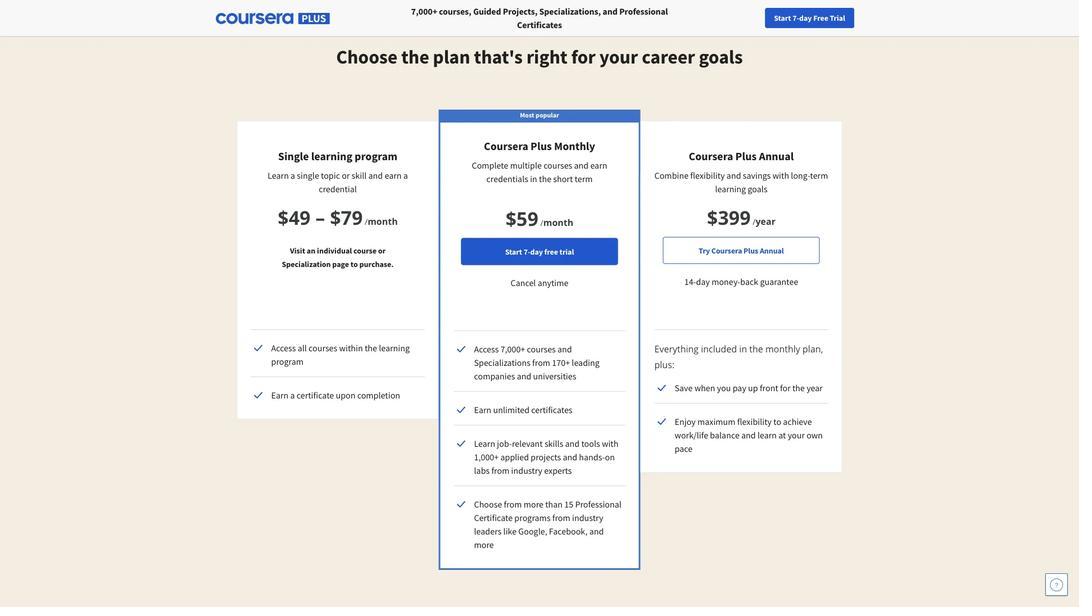 Task type: describe. For each thing, give the bounding box(es) containing it.
find your new career link
[[834, 11, 916, 25]]

visit
[[290, 245, 305, 256]]

from inside access 7,000+ courses and specializations from 170+ leading companies and universities
[[533, 357, 551, 368]]

with inside the learn job-relevant skills and tools with 1,000+ applied projects and hands-on labs from industry experts
[[602, 438, 619, 449]]

learn job-relevant skills and tools with 1,000+ applied projects and hands-on labs from industry experts
[[474, 438, 619, 476]]

individual
[[317, 245, 352, 256]]

achieve
[[784, 416, 812, 427]]

flexibility inside enjoy maximum flexibility to achieve work/life balance and learn at your own pace
[[738, 416, 772, 427]]

plan
[[433, 45, 470, 69]]

plan,
[[803, 343, 824, 355]]

learn for learn a single topic or skill and earn a credential
[[268, 170, 289, 181]]

savings
[[743, 170, 771, 181]]

coursera plus image
[[216, 13, 330, 24]]

$399 / year
[[707, 204, 776, 230]]

the right "front"
[[793, 382, 805, 394]]

year inside $399 / year
[[756, 215, 776, 227]]

7- for free
[[793, 13, 800, 23]]

earn inside complete multiple courses and earn credentials in the short term
[[591, 160, 608, 171]]

companies
[[474, 371, 515, 382]]

a for earn a certificate upon completion
[[290, 390, 295, 401]]

work/life
[[675, 430, 709, 441]]

7,000+ inside access 7,000+ courses and specializations from 170+ leading companies and universities
[[501, 344, 525, 355]]

170+
[[552, 357, 570, 368]]

upon
[[336, 390, 356, 401]]

and inside choose from more than 15 professional certificate programs from industry leaders like google, facebook, and more
[[590, 526, 604, 537]]

choose for choose from more than 15 professional certificate programs from industry leaders like google, facebook, and more
[[474, 499, 502, 510]]

save  when you pay up front for the year
[[675, 382, 823, 394]]

start 7-day free trial
[[505, 247, 574, 257]]

1 horizontal spatial year
[[807, 382, 823, 394]]

find
[[840, 13, 854, 23]]

new
[[873, 13, 887, 23]]

and inside complete multiple courses and earn credentials in the short term
[[574, 160, 589, 171]]

most
[[520, 111, 535, 119]]

page
[[333, 259, 349, 269]]

annual inside try coursera plus annual button
[[760, 245, 784, 256]]

0 vertical spatial program
[[355, 149, 398, 163]]

credential
[[319, 183, 357, 195]]

and inside 7,000+ courses, guided projects, specializations, and professional certificates
[[603, 6, 618, 17]]

an
[[307, 245, 316, 256]]

skills
[[545, 438, 564, 449]]

with inside combine flexibility and savings with long-term learning goals
[[773, 170, 790, 181]]

money-
[[712, 276, 741, 288]]

hands-
[[579, 452, 605, 463]]

plus for annual
[[736, 149, 757, 163]]

facebook,
[[549, 526, 588, 537]]

career
[[889, 13, 910, 23]]

try
[[699, 245, 710, 256]]

14-
[[685, 276, 697, 288]]

plus for monthly
[[531, 139, 552, 153]]

monthly
[[766, 343, 801, 355]]

projects
[[531, 452, 561, 463]]

experts
[[545, 465, 572, 476]]

unlimited
[[493, 404, 530, 416]]

courses for 7,000+
[[527, 344, 556, 355]]

a for learn a single topic or skill and earn a credential
[[291, 170, 295, 181]]

the inside everything included in the monthly plan, plus:
[[750, 343, 764, 355]]

front
[[760, 382, 779, 394]]

and up experts
[[563, 452, 578, 463]]

topic
[[321, 170, 340, 181]]

job-
[[497, 438, 512, 449]]

included
[[701, 343, 737, 355]]

goals for career
[[699, 45, 743, 69]]

own
[[807, 430, 823, 441]]

choose the plan that's right for your career goals
[[336, 45, 743, 69]]

to inside enjoy maximum flexibility to achieve work/life balance and learn at your own pace
[[774, 416, 782, 427]]

your inside enjoy maximum flexibility to achieve work/life balance and learn at your own pace
[[788, 430, 805, 441]]

/ for $59
[[541, 217, 544, 228]]

certificates
[[517, 19, 562, 30]]

you
[[717, 382, 731, 394]]

and inside combine flexibility and savings with long-term learning goals
[[727, 170, 741, 181]]

find your new career
[[840, 13, 910, 23]]

1 horizontal spatial day
[[697, 276, 710, 288]]

start 7-day free trial
[[775, 13, 846, 23]]

applied
[[501, 452, 529, 463]]

like
[[504, 526, 517, 537]]

certificate
[[297, 390, 334, 401]]

universities
[[533, 371, 577, 382]]

leading
[[572, 357, 600, 368]]

and down specializations
[[517, 371, 532, 382]]

trial
[[560, 247, 574, 257]]

the inside access all courses within the learning program
[[365, 342, 377, 354]]

courses for all
[[309, 342, 338, 354]]

enjoy maximum flexibility to achieve work/life balance and learn at your own pace
[[675, 416, 823, 454]]

1 vertical spatial more
[[474, 539, 494, 551]]

learning inside combine flexibility and savings with long-term learning goals
[[716, 183, 746, 195]]

day for free
[[800, 13, 812, 23]]

0 vertical spatial more
[[524, 499, 544, 510]]

coursera for coursera plus monthly
[[484, 139, 529, 153]]

guided
[[473, 6, 501, 17]]

$79
[[330, 204, 363, 230]]

/ for $399
[[753, 216, 756, 227]]

$399
[[707, 204, 751, 230]]

learn
[[758, 430, 777, 441]]

certificates
[[532, 404, 573, 416]]

term inside combine flexibility and savings with long-term learning goals
[[811, 170, 829, 181]]

combine
[[655, 170, 689, 181]]

purchase.
[[360, 259, 394, 269]]

specializations
[[474, 357, 531, 368]]

single
[[297, 170, 319, 181]]

start 7-day free trial button
[[766, 8, 855, 28]]

up
[[749, 382, 758, 394]]

coursera plus monthly
[[484, 139, 596, 153]]

1 vertical spatial for
[[781, 382, 791, 394]]

and up 170+
[[558, 344, 572, 355]]

visit an individual course or specialization page to purchase.
[[282, 245, 394, 269]]

google,
[[519, 526, 548, 537]]

specializations,
[[540, 6, 601, 17]]

within
[[339, 342, 363, 354]]

that's
[[474, 45, 523, 69]]

0 vertical spatial your
[[856, 13, 871, 23]]

when
[[695, 382, 716, 394]]

start for start 7-day free trial
[[505, 247, 522, 257]]

learn for learn job-relevant skills and tools with 1,000+ applied projects and hands-on labs from industry experts
[[474, 438, 496, 449]]



Task type: locate. For each thing, give the bounding box(es) containing it.
start inside start 7-day free trial button
[[505, 247, 522, 257]]

flexibility inside combine flexibility and savings with long-term learning goals
[[691, 170, 725, 181]]

the right "within"
[[365, 342, 377, 354]]

industry down the applied on the left bottom of the page
[[512, 465, 543, 476]]

1 vertical spatial annual
[[760, 245, 784, 256]]

0 vertical spatial year
[[756, 215, 776, 227]]

a left certificate
[[290, 390, 295, 401]]

0 vertical spatial in
[[530, 173, 538, 184]]

program inside access all courses within the learning program
[[271, 356, 304, 367]]

1 vertical spatial with
[[602, 438, 619, 449]]

or inside learn a single topic or skill and earn a credential
[[342, 170, 350, 181]]

0 horizontal spatial program
[[271, 356, 304, 367]]

0 vertical spatial to
[[351, 259, 358, 269]]

1 horizontal spatial 7,000+
[[501, 344, 525, 355]]

course
[[354, 245, 377, 256]]

courses inside complete multiple courses and earn credentials in the short term
[[544, 160, 573, 171]]

your
[[856, 13, 871, 23], [600, 45, 638, 69], [788, 430, 805, 441]]

0 horizontal spatial start
[[505, 247, 522, 257]]

2 horizontal spatial your
[[856, 13, 871, 23]]

learning right "within"
[[379, 342, 410, 354]]

your left career
[[600, 45, 638, 69]]

0 vertical spatial start
[[775, 13, 792, 23]]

save
[[675, 382, 693, 394]]

0 vertical spatial with
[[773, 170, 790, 181]]

courses for multiple
[[544, 160, 573, 171]]

try coursera plus annual
[[699, 245, 784, 256]]

or for course
[[378, 245, 386, 256]]

0 horizontal spatial /
[[365, 216, 368, 227]]

0 horizontal spatial month
[[368, 215, 398, 227]]

with left long-
[[773, 170, 790, 181]]

projects,
[[503, 6, 538, 17]]

1 vertical spatial to
[[774, 416, 782, 427]]

the left the plan
[[401, 45, 429, 69]]

courses right the all
[[309, 342, 338, 354]]

courses inside access all courses within the learning program
[[309, 342, 338, 354]]

term
[[811, 170, 829, 181], [575, 173, 593, 184]]

long-
[[791, 170, 811, 181]]

1 vertical spatial learn
[[474, 438, 496, 449]]

1 vertical spatial learning
[[716, 183, 746, 195]]

earn left certificate
[[271, 390, 289, 401]]

7,000+ left courses,
[[411, 6, 437, 17]]

to
[[351, 259, 358, 269], [774, 416, 782, 427]]

and inside enjoy maximum flexibility to achieve work/life balance and learn at your own pace
[[742, 430, 756, 441]]

0 horizontal spatial learning
[[311, 149, 353, 163]]

1,000+
[[474, 452, 499, 463]]

goals down "savings"
[[748, 183, 768, 195]]

to up at
[[774, 416, 782, 427]]

0 horizontal spatial with
[[602, 438, 619, 449]]

skill
[[352, 170, 367, 181]]

in inside complete multiple courses and earn credentials in the short term
[[530, 173, 538, 184]]

1 vertical spatial year
[[807, 382, 823, 394]]

0 horizontal spatial more
[[474, 539, 494, 551]]

guarantee
[[761, 276, 799, 288]]

coursera right try
[[712, 245, 743, 256]]

cancel anytime
[[511, 278, 569, 289]]

0 vertical spatial 7,000+
[[411, 6, 437, 17]]

the left short
[[539, 173, 552, 184]]

monthly
[[554, 139, 596, 153]]

1 horizontal spatial your
[[788, 430, 805, 441]]

0 vertical spatial 7-
[[793, 13, 800, 23]]

2 vertical spatial day
[[697, 276, 710, 288]]

1 vertical spatial start
[[505, 247, 522, 257]]

professional up career
[[620, 6, 668, 17]]

in
[[530, 173, 538, 184], [740, 343, 747, 355]]

plus up "savings"
[[736, 149, 757, 163]]

day inside start 7-day free trial button
[[531, 247, 543, 257]]

$49
[[278, 204, 311, 230]]

and right 'facebook,'
[[590, 526, 604, 537]]

7,000+ inside 7,000+ courses, guided projects, specializations, and professional certificates
[[411, 6, 437, 17]]

start for start 7-day free trial
[[775, 13, 792, 23]]

/ inside $49 – $79 / month
[[365, 216, 368, 227]]

goals inside combine flexibility and savings with long-term learning goals
[[748, 183, 768, 195]]

all
[[298, 342, 307, 354]]

industry down the 15 on the right
[[572, 512, 604, 524]]

earn for $59
[[474, 404, 492, 416]]

1 horizontal spatial more
[[524, 499, 544, 510]]

free
[[814, 13, 829, 23]]

0 horizontal spatial access
[[271, 342, 296, 354]]

1 vertical spatial earn
[[474, 404, 492, 416]]

1 horizontal spatial goals
[[748, 183, 768, 195]]

/
[[365, 216, 368, 227], [753, 216, 756, 227], [541, 217, 544, 228]]

1 horizontal spatial access
[[474, 344, 499, 355]]

courses inside access 7,000+ courses and specializations from 170+ leading companies and universities
[[527, 344, 556, 355]]

earn down monthly
[[591, 160, 608, 171]]

for right right
[[572, 45, 596, 69]]

than
[[546, 499, 563, 510]]

in inside everything included in the monthly plan, plus:
[[740, 343, 747, 355]]

0 horizontal spatial 7-
[[524, 247, 531, 257]]

choose
[[336, 45, 398, 69], [474, 499, 502, 510]]

in down multiple
[[530, 173, 538, 184]]

flexibility up learn at the bottom of page
[[738, 416, 772, 427]]

0 horizontal spatial to
[[351, 259, 358, 269]]

most popular
[[520, 111, 559, 119]]

short
[[554, 173, 573, 184]]

15
[[565, 499, 574, 510]]

1 horizontal spatial for
[[781, 382, 791, 394]]

earn
[[591, 160, 608, 171], [385, 170, 402, 181]]

coursera inside button
[[712, 245, 743, 256]]

2 horizontal spatial learning
[[716, 183, 746, 195]]

program
[[355, 149, 398, 163], [271, 356, 304, 367]]

month inside $49 – $79 / month
[[368, 215, 398, 227]]

a
[[291, 170, 295, 181], [404, 170, 408, 181], [290, 390, 295, 401]]

1 horizontal spatial choose
[[474, 499, 502, 510]]

2 vertical spatial learning
[[379, 342, 410, 354]]

learn down single
[[268, 170, 289, 181]]

0 vertical spatial annual
[[759, 149, 794, 163]]

complete multiple courses and earn credentials in the short term
[[472, 160, 608, 184]]

earn left unlimited
[[474, 404, 492, 416]]

a right skill
[[404, 170, 408, 181]]

earn right skill
[[385, 170, 402, 181]]

balance
[[710, 430, 740, 441]]

professional right the 15 on the right
[[576, 499, 622, 510]]

14-day money-back guarantee
[[685, 276, 799, 288]]

0 vertical spatial learning
[[311, 149, 353, 163]]

annual up "savings"
[[759, 149, 794, 163]]

pace
[[675, 443, 693, 454]]

0 horizontal spatial flexibility
[[691, 170, 725, 181]]

the
[[401, 45, 429, 69], [539, 173, 552, 184], [365, 342, 377, 354], [750, 343, 764, 355], [793, 382, 805, 394]]

or left skill
[[342, 170, 350, 181]]

1 horizontal spatial term
[[811, 170, 829, 181]]

single learning program
[[278, 149, 398, 163]]

1 horizontal spatial in
[[740, 343, 747, 355]]

in right the included
[[740, 343, 747, 355]]

on
[[605, 452, 615, 463]]

coursera up combine flexibility and savings with long-term learning goals
[[689, 149, 734, 163]]

/ right $399
[[753, 216, 756, 227]]

/ inside $59 / month
[[541, 217, 544, 228]]

0 vertical spatial earn
[[271, 390, 289, 401]]

day for free
[[531, 247, 543, 257]]

1 vertical spatial 7-
[[524, 247, 531, 257]]

coursera up complete
[[484, 139, 529, 153]]

0 horizontal spatial learn
[[268, 170, 289, 181]]

month up course
[[368, 215, 398, 227]]

0 vertical spatial choose
[[336, 45, 398, 69]]

or for topic
[[342, 170, 350, 181]]

0 vertical spatial or
[[342, 170, 350, 181]]

from
[[533, 357, 551, 368], [492, 465, 510, 476], [504, 499, 522, 510], [553, 512, 571, 524]]

choose for choose the plan that's right for your career goals
[[336, 45, 398, 69]]

7,000+ courses, guided projects, specializations, and professional certificates
[[411, 6, 668, 30]]

from right labs
[[492, 465, 510, 476]]

1 vertical spatial 7,000+
[[501, 344, 525, 355]]

start 7-day free trial button
[[461, 238, 618, 265]]

with up on
[[602, 438, 619, 449]]

flexibility
[[691, 170, 725, 181], [738, 416, 772, 427]]

0 vertical spatial learn
[[268, 170, 289, 181]]

goals for learning
[[748, 183, 768, 195]]

credentials
[[487, 173, 529, 184]]

access inside access all courses within the learning program
[[271, 342, 296, 354]]

0 horizontal spatial in
[[530, 173, 538, 184]]

day inside start 7-day free trial button
[[800, 13, 812, 23]]

None search field
[[155, 7, 425, 30]]

0 horizontal spatial earn
[[385, 170, 402, 181]]

earn a certificate upon completion
[[271, 390, 400, 401]]

enjoy
[[675, 416, 696, 427]]

program up skill
[[355, 149, 398, 163]]

start up cancel in the top of the page
[[505, 247, 522, 257]]

the inside complete multiple courses and earn credentials in the short term
[[539, 173, 552, 184]]

learn
[[268, 170, 289, 181], [474, 438, 496, 449]]

1 horizontal spatial to
[[774, 416, 782, 427]]

maximum
[[698, 416, 736, 427]]

plus up back
[[744, 245, 759, 256]]

courses
[[544, 160, 573, 171], [309, 342, 338, 354], [527, 344, 556, 355]]

choose inside choose from more than 15 professional certificate programs from industry leaders like google, facebook, and more
[[474, 499, 502, 510]]

and right skill
[[369, 170, 383, 181]]

0 horizontal spatial choose
[[336, 45, 398, 69]]

labs
[[474, 465, 490, 476]]

/ right $59
[[541, 217, 544, 228]]

0 horizontal spatial term
[[575, 173, 593, 184]]

courses,
[[439, 6, 472, 17]]

0 horizontal spatial earn
[[271, 390, 289, 401]]

0 vertical spatial flexibility
[[691, 170, 725, 181]]

for right "front"
[[781, 382, 791, 394]]

coursera plus annual
[[689, 149, 794, 163]]

year up achieve
[[807, 382, 823, 394]]

term inside complete multiple courses and earn credentials in the short term
[[575, 173, 593, 184]]

access inside access 7,000+ courses and specializations from 170+ leading companies and universities
[[474, 344, 499, 355]]

flexibility right the combine
[[691, 170, 725, 181]]

1 horizontal spatial /
[[541, 217, 544, 228]]

0 vertical spatial professional
[[620, 6, 668, 17]]

1 vertical spatial program
[[271, 356, 304, 367]]

access left the all
[[271, 342, 296, 354]]

2 horizontal spatial /
[[753, 216, 756, 227]]

year right $399
[[756, 215, 776, 227]]

from up the universities
[[533, 357, 551, 368]]

industry inside the learn job-relevant skills and tools with 1,000+ applied projects and hands-on labs from industry experts
[[512, 465, 543, 476]]

from inside the learn job-relevant skills and tools with 1,000+ applied projects and hands-on labs from industry experts
[[492, 465, 510, 476]]

0 horizontal spatial or
[[342, 170, 350, 181]]

courses up 170+
[[527, 344, 556, 355]]

or inside visit an individual course or specialization page to purchase.
[[378, 245, 386, 256]]

plus up multiple
[[531, 139, 552, 153]]

1 horizontal spatial earn
[[474, 404, 492, 416]]

access all courses within the learning program
[[271, 342, 410, 367]]

$59 / month
[[506, 205, 574, 231]]

the left monthly
[[750, 343, 764, 355]]

1 vertical spatial industry
[[572, 512, 604, 524]]

industry inside choose from more than 15 professional certificate programs from industry leaders like google, facebook, and more
[[572, 512, 604, 524]]

goals
[[699, 45, 743, 69], [748, 183, 768, 195]]

to right page
[[351, 259, 358, 269]]

career
[[642, 45, 695, 69]]

1 horizontal spatial start
[[775, 13, 792, 23]]

start inside start 7-day free trial button
[[775, 13, 792, 23]]

leaders
[[474, 526, 502, 537]]

0 horizontal spatial for
[[572, 45, 596, 69]]

1 horizontal spatial learn
[[474, 438, 496, 449]]

and left tools
[[565, 438, 580, 449]]

1 vertical spatial day
[[531, 247, 543, 257]]

program down the all
[[271, 356, 304, 367]]

and down monthly
[[574, 160, 589, 171]]

1 vertical spatial goals
[[748, 183, 768, 195]]

7,000+ up specializations
[[501, 344, 525, 355]]

start
[[775, 13, 792, 23], [505, 247, 522, 257]]

professional inside 7,000+ courses, guided projects, specializations, and professional certificates
[[620, 6, 668, 17]]

month up free
[[544, 216, 574, 228]]

courses up short
[[544, 160, 573, 171]]

learn a single topic or skill and earn a credential
[[268, 170, 408, 195]]

completion
[[357, 390, 400, 401]]

earn inside learn a single topic or skill and earn a credential
[[385, 170, 402, 181]]

learning up $399
[[716, 183, 746, 195]]

1 horizontal spatial learning
[[379, 342, 410, 354]]

programs
[[515, 512, 551, 524]]

more up programs
[[524, 499, 544, 510]]

1 horizontal spatial industry
[[572, 512, 604, 524]]

1 vertical spatial professional
[[576, 499, 622, 510]]

0 vertical spatial day
[[800, 13, 812, 23]]

and down coursera plus annual at the top right
[[727, 170, 741, 181]]

0 vertical spatial goals
[[699, 45, 743, 69]]

learning
[[311, 149, 353, 163], [716, 183, 746, 195], [379, 342, 410, 354]]

or
[[342, 170, 350, 181], [378, 245, 386, 256]]

1 horizontal spatial program
[[355, 149, 398, 163]]

year
[[756, 215, 776, 227], [807, 382, 823, 394]]

1 vertical spatial choose
[[474, 499, 502, 510]]

industry
[[512, 465, 543, 476], [572, 512, 604, 524]]

from up 'facebook,'
[[553, 512, 571, 524]]

access for access 7,000+ courses and specializations from 170+ leading companies and universities
[[474, 344, 499, 355]]

certificate
[[474, 512, 513, 524]]

1 horizontal spatial or
[[378, 245, 386, 256]]

help center image
[[1050, 578, 1064, 592]]

0 horizontal spatial 7,000+
[[411, 6, 437, 17]]

start left free
[[775, 13, 792, 23]]

plus inside button
[[744, 245, 759, 256]]

1 vertical spatial your
[[600, 45, 638, 69]]

from up certificate
[[504, 499, 522, 510]]

learn up 1,000+
[[474, 438, 496, 449]]

2 horizontal spatial day
[[800, 13, 812, 23]]

learn inside the learn job-relevant skills and tools with 1,000+ applied projects and hands-on labs from industry experts
[[474, 438, 496, 449]]

access for access all courses within the learning program
[[271, 342, 296, 354]]

goals right career
[[699, 45, 743, 69]]

and right specializations,
[[603, 6, 618, 17]]

month inside $59 / month
[[544, 216, 574, 228]]

back
[[741, 276, 759, 288]]

0 horizontal spatial day
[[531, 247, 543, 257]]

right
[[527, 45, 568, 69]]

earn for $49
[[271, 390, 289, 401]]

1 horizontal spatial earn
[[591, 160, 608, 171]]

0 horizontal spatial industry
[[512, 465, 543, 476]]

/ inside $399 / year
[[753, 216, 756, 227]]

0 horizontal spatial year
[[756, 215, 776, 227]]

1 horizontal spatial flexibility
[[738, 416, 772, 427]]

1 horizontal spatial 7-
[[793, 13, 800, 23]]

for
[[572, 45, 596, 69], [781, 382, 791, 394]]

1 vertical spatial in
[[740, 343, 747, 355]]

anytime
[[538, 278, 569, 289]]

more down the leaders on the left bottom
[[474, 539, 494, 551]]

your right find
[[856, 13, 871, 23]]

your down achieve
[[788, 430, 805, 441]]

and inside learn a single topic or skill and earn a credential
[[369, 170, 383, 181]]

and
[[603, 6, 618, 17], [574, 160, 589, 171], [369, 170, 383, 181], [727, 170, 741, 181], [558, 344, 572, 355], [517, 371, 532, 382], [742, 430, 756, 441], [565, 438, 580, 449], [563, 452, 578, 463], [590, 526, 604, 537]]

0 vertical spatial industry
[[512, 465, 543, 476]]

access up specializations
[[474, 344, 499, 355]]

1 horizontal spatial with
[[773, 170, 790, 181]]

0 vertical spatial for
[[572, 45, 596, 69]]

or up purchase.
[[378, 245, 386, 256]]

professional inside choose from more than 15 professional certificate programs from industry leaders like google, facebook, and more
[[576, 499, 622, 510]]

combine flexibility and savings with long-term learning goals
[[655, 170, 829, 195]]

1 vertical spatial or
[[378, 245, 386, 256]]

plus:
[[655, 359, 675, 371]]

learn inside learn a single topic or skill and earn a credential
[[268, 170, 289, 181]]

at
[[779, 430, 786, 441]]

learning up topic at the left top of the page
[[311, 149, 353, 163]]

earn
[[271, 390, 289, 401], [474, 404, 492, 416]]

0 horizontal spatial goals
[[699, 45, 743, 69]]

a left single
[[291, 170, 295, 181]]

annual up guarantee at the top right
[[760, 245, 784, 256]]

everything included in the monthly plan, plus:
[[655, 343, 824, 371]]

2 vertical spatial your
[[788, 430, 805, 441]]

to inside visit an individual course or specialization page to purchase.
[[351, 259, 358, 269]]

/ right $79
[[365, 216, 368, 227]]

specialization
[[282, 259, 331, 269]]

and left learn at the bottom of page
[[742, 430, 756, 441]]

access 7,000+ courses and specializations from 170+ leading companies and universities
[[474, 344, 600, 382]]

1 horizontal spatial month
[[544, 216, 574, 228]]

coursera for coursera plus annual
[[689, 149, 734, 163]]

7- for free
[[524, 247, 531, 257]]

learning inside access all courses within the learning program
[[379, 342, 410, 354]]

annual
[[759, 149, 794, 163], [760, 245, 784, 256]]

1 vertical spatial flexibility
[[738, 416, 772, 427]]

0 horizontal spatial your
[[600, 45, 638, 69]]



Task type: vqa. For each thing, say whether or not it's contained in the screenshot.
region
no



